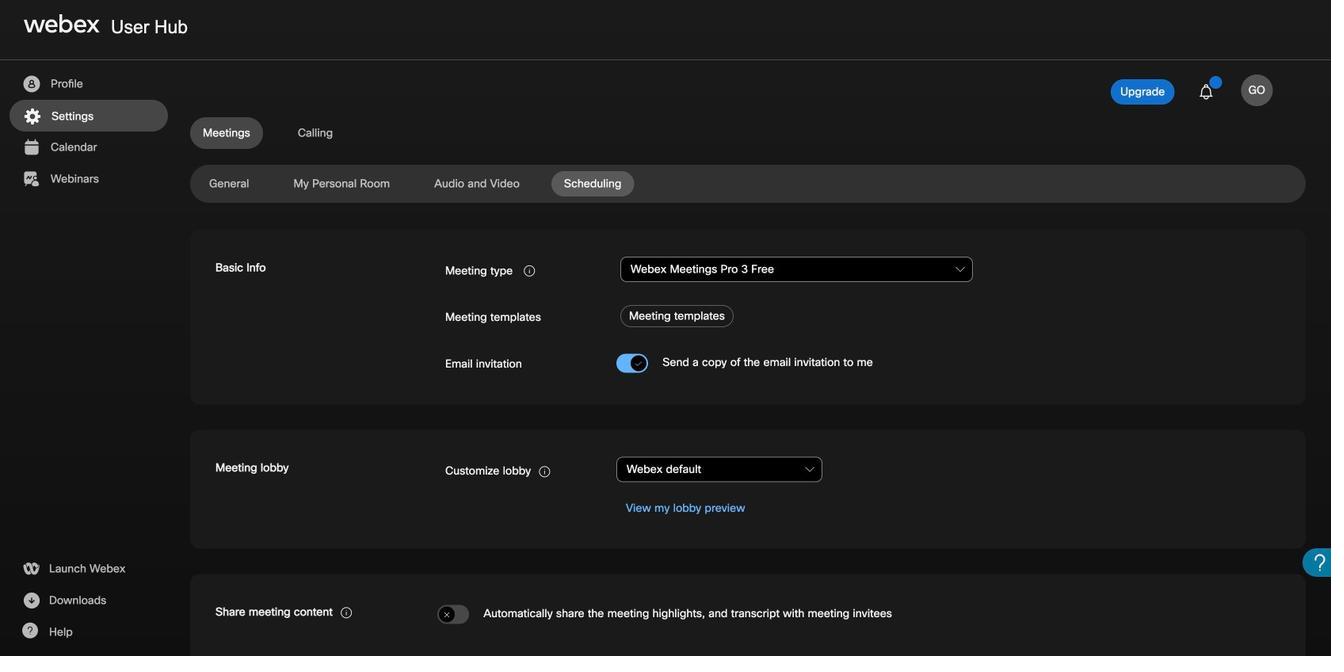 Task type: vqa. For each thing, say whether or not it's contained in the screenshot.
Mds Edit_Bold image
no



Task type: locate. For each thing, give the bounding box(es) containing it.
mds meetings_filled image
[[21, 138, 41, 157]]

1 vertical spatial tab list
[[190, 171, 1307, 197]]

ng help active image
[[21, 623, 38, 639]]

0 vertical spatial tab list
[[190, 117, 1307, 149]]

cisco webex image
[[24, 14, 100, 33]]

tab list
[[190, 117, 1307, 149], [190, 171, 1307, 197]]

mds people circle_filled image
[[21, 75, 41, 94]]

mds content download_filled image
[[21, 591, 41, 610]]



Task type: describe. For each thing, give the bounding box(es) containing it.
mds settings_filled image
[[22, 107, 42, 126]]

mds webex helix filled image
[[21, 560, 41, 579]]

mds cancel_bold image
[[443, 610, 451, 620]]

mds check_bold image
[[635, 359, 643, 369]]

mds webinar_filled image
[[21, 170, 41, 189]]

2 tab list from the top
[[190, 171, 1307, 197]]

1 tab list from the top
[[190, 117, 1307, 149]]



